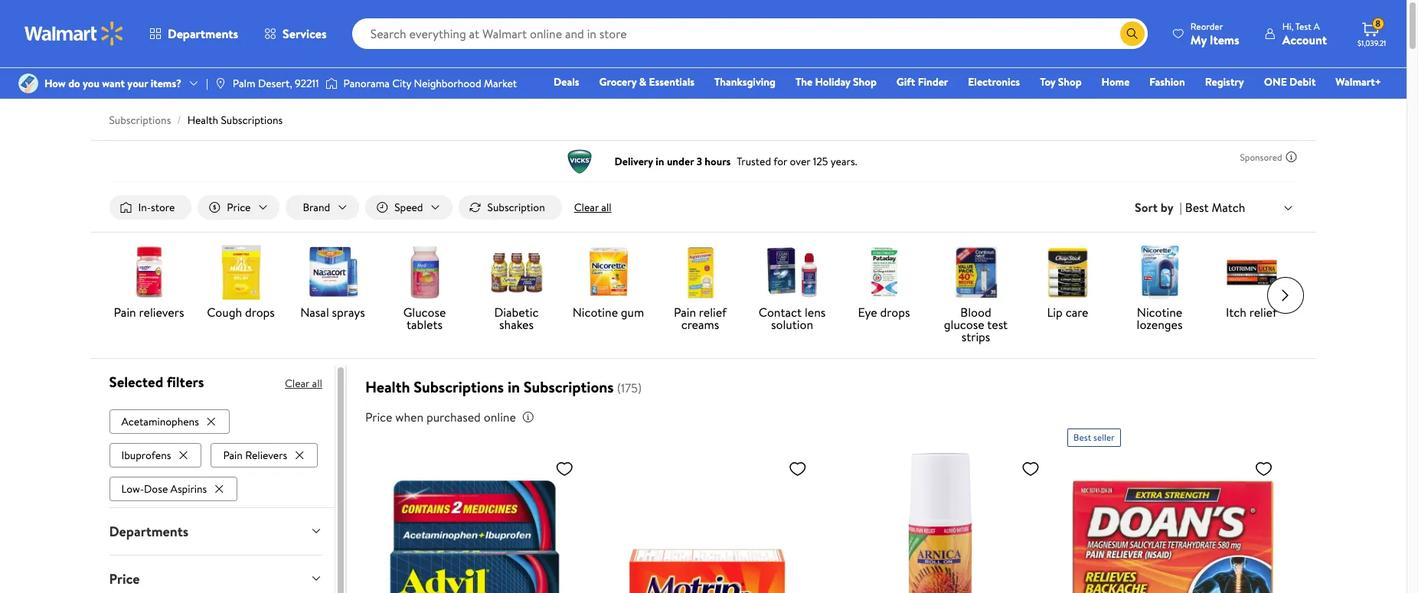 Task type: vqa. For each thing, say whether or not it's contained in the screenshot.
second add to cart icon from left
no



Task type: locate. For each thing, give the bounding box(es) containing it.
0 vertical spatial best
[[1186, 199, 1209, 216]]

subscriptions link
[[109, 113, 171, 128]]

toy shop link
[[1034, 74, 1089, 90]]

pain relievers button
[[211, 443, 318, 468]]

sanar naturals arnica roll on for muscle pain relief, 2 oz image
[[835, 454, 1047, 594]]

pain left the relievers
[[114, 304, 136, 321]]

glucose tablets
[[403, 304, 446, 333]]

1 horizontal spatial best
[[1186, 199, 1209, 216]]

clear all inside sort and filter section element
[[574, 200, 612, 215]]

acetaminophens button
[[109, 410, 230, 434]]

gift finder link
[[890, 74, 956, 90]]

pain relievers
[[223, 448, 288, 463]]

services button
[[251, 15, 340, 52]]

lip care
[[1048, 304, 1089, 321]]

2 nicotine from the left
[[1138, 304, 1183, 321]]

drops for cough drops
[[245, 304, 275, 321]]

0 horizontal spatial clear all
[[285, 376, 322, 392]]

the holiday shop
[[796, 74, 877, 90]]

contact lens solution
[[759, 304, 826, 333]]

acetaminophens
[[121, 414, 199, 430]]

in-store
[[138, 200, 175, 215]]

 image right 92211
[[325, 76, 338, 91]]

one
[[1265, 74, 1288, 90]]

 image
[[325, 76, 338, 91], [214, 77, 227, 90]]

subscriptions up 'purchased'
[[414, 377, 504, 398]]

eye
[[859, 304, 878, 321]]

clear all button up the nicotine gum image
[[568, 195, 618, 220]]

tablets
[[407, 316, 443, 333]]

grocery & essentials link
[[593, 74, 702, 90]]

best inside "popup button"
[[1186, 199, 1209, 216]]

1 vertical spatial clear all
[[285, 376, 322, 392]]

departments up items?
[[168, 25, 238, 42]]

drops
[[245, 304, 275, 321], [881, 304, 910, 321]]

departments inside dropdown button
[[109, 522, 189, 541]]

best right by
[[1186, 199, 1209, 216]]

registry
[[1206, 74, 1245, 90]]

relief for pain relief creams
[[699, 304, 727, 321]]

neighborhood
[[414, 76, 482, 91]]

want
[[102, 76, 125, 91]]

departments down dose
[[109, 522, 189, 541]]

one debit
[[1265, 74, 1316, 90]]

health right "/"
[[187, 113, 218, 128]]

1 vertical spatial clear
[[285, 376, 310, 392]]

1 vertical spatial best
[[1074, 431, 1092, 444]]

city
[[392, 76, 412, 91]]

store
[[151, 200, 175, 215]]

lens
[[805, 304, 826, 321]]

1 horizontal spatial clear
[[574, 200, 599, 215]]

0 horizontal spatial best
[[1074, 431, 1092, 444]]

by
[[1161, 199, 1174, 216]]

all down nasal at the bottom left
[[312, 376, 322, 392]]

1 nicotine from the left
[[573, 304, 618, 321]]

1 vertical spatial departments
[[109, 522, 189, 541]]

add to favorites list, advil dual action ibuprofen and acetaminophen pain relief coated caplets, 72 count image
[[556, 460, 574, 479]]

selected filters
[[109, 372, 204, 392]]

nicotine left gum
[[573, 304, 618, 321]]

departments
[[168, 25, 238, 42], [109, 522, 189, 541]]

0 horizontal spatial nicotine
[[573, 304, 618, 321]]

1 drops from the left
[[245, 304, 275, 321]]

0 vertical spatial price
[[227, 200, 251, 215]]

best left seller
[[1074, 431, 1092, 444]]

1 horizontal spatial |
[[1180, 199, 1183, 216]]

reorder
[[1191, 20, 1224, 33]]

low-dose aspirins button
[[109, 477, 238, 502]]

nicotine down nicotine lozenges image
[[1138, 304, 1183, 321]]

fashion link
[[1143, 74, 1193, 90]]

subscription
[[488, 200, 545, 215]]

0 horizontal spatial pain
[[114, 304, 136, 321]]

drops right cough
[[245, 304, 275, 321]]

 image
[[18, 74, 38, 93]]

all inside sort and filter section element
[[602, 200, 612, 215]]

departments inside popup button
[[168, 25, 238, 42]]

holiday
[[816, 74, 851, 90]]

best match button
[[1183, 198, 1298, 218]]

0 horizontal spatial clear all button
[[285, 372, 322, 396]]

relief
[[699, 304, 727, 321], [1250, 304, 1278, 321]]

gum
[[621, 304, 645, 321]]

clear all up the nicotine gum image
[[574, 200, 612, 215]]

lip
[[1048, 304, 1063, 321]]

glucose tablets image
[[397, 245, 452, 300]]

speed
[[395, 200, 423, 215]]

contact lens solution link
[[753, 245, 832, 334]]

1 horizontal spatial all
[[602, 200, 612, 215]]

nasal
[[301, 304, 329, 321]]

1 vertical spatial price button
[[97, 556, 335, 594]]

 image for palm
[[214, 77, 227, 90]]

clear all button down nasal at the bottom left
[[285, 372, 322, 396]]

drops right the eye
[[881, 304, 910, 321]]

2 relief from the left
[[1250, 304, 1278, 321]]

walmart image
[[25, 21, 124, 46]]

applied filters section element
[[109, 372, 204, 392]]

best match
[[1186, 199, 1246, 216]]

clear up the nicotine gum image
[[574, 200, 599, 215]]

brand button
[[286, 195, 359, 220]]

shop right toy
[[1059, 74, 1082, 90]]

| inside sort and filter section element
[[1180, 199, 1183, 216]]

itch relief image
[[1225, 245, 1280, 300]]

reorder my items
[[1191, 20, 1240, 48]]

0 horizontal spatial all
[[312, 376, 322, 392]]

palm desert, 92211
[[233, 76, 319, 91]]

pain
[[114, 304, 136, 321], [674, 304, 696, 321], [223, 448, 243, 463]]

blood glucose test strips
[[944, 304, 1008, 346]]

strips
[[962, 329, 991, 346]]

1 horizontal spatial drops
[[881, 304, 910, 321]]

clear inside sort and filter section element
[[574, 200, 599, 215]]

0 vertical spatial departments
[[168, 25, 238, 42]]

ibuprofens button
[[109, 443, 202, 468]]

speed button
[[366, 195, 452, 220]]

pain inside button
[[223, 448, 243, 463]]

0 vertical spatial clear all
[[574, 200, 612, 215]]

0 horizontal spatial shop
[[854, 74, 877, 90]]

nicotine for nicotine gum
[[573, 304, 618, 321]]

0 horizontal spatial drops
[[245, 304, 275, 321]]

do
[[68, 76, 80, 91]]

8
[[1376, 17, 1381, 30]]

1 vertical spatial all
[[312, 376, 322, 392]]

clear all
[[574, 200, 612, 215], [285, 376, 322, 392]]

 image left "palm"
[[214, 77, 227, 90]]

shop
[[854, 74, 877, 90], [1059, 74, 1082, 90]]

subscription button
[[459, 195, 562, 220]]

0 horizontal spatial relief
[[699, 304, 727, 321]]

clear down nasal at the bottom left
[[285, 376, 310, 392]]

diabetic shakes
[[495, 304, 539, 333]]

deals link
[[547, 74, 586, 90]]

health up the when
[[365, 377, 410, 398]]

0 horizontal spatial price
[[109, 570, 140, 589]]

1 horizontal spatial clear all button
[[568, 195, 618, 220]]

ibuprofens
[[121, 448, 171, 463]]

list
[[109, 407, 322, 502]]

fashion
[[1150, 74, 1186, 90]]

 image for panorama
[[325, 76, 338, 91]]

pain down pain relief creams image
[[674, 304, 696, 321]]

2 vertical spatial price
[[109, 570, 140, 589]]

pain inside pain relief creams
[[674, 304, 696, 321]]

contact lens solution image
[[765, 245, 820, 300]]

relief down pain relief creams image
[[699, 304, 727, 321]]

cough
[[207, 304, 242, 321]]

all up the nicotine gum image
[[602, 200, 612, 215]]

2 horizontal spatial pain
[[674, 304, 696, 321]]

price inside sort and filter section element
[[227, 200, 251, 215]]

a
[[1314, 20, 1321, 33]]

1 vertical spatial price
[[365, 409, 393, 426]]

gift
[[897, 74, 916, 90]]

1 horizontal spatial  image
[[325, 76, 338, 91]]

0 horizontal spatial  image
[[214, 77, 227, 90]]

1 vertical spatial |
[[1180, 199, 1183, 216]]

nicotine lozenges link
[[1120, 245, 1200, 334]]

1 horizontal spatial nicotine
[[1138, 304, 1183, 321]]

| left "palm"
[[206, 76, 208, 91]]

home link
[[1095, 74, 1137, 90]]

pain relievers link
[[109, 245, 189, 322]]

departments tab
[[97, 509, 335, 555]]

best for best match
[[1186, 199, 1209, 216]]

nicotine inside the nicotine lozenges
[[1138, 304, 1183, 321]]

pain left relievers
[[223, 448, 243, 463]]

1 vertical spatial health
[[365, 377, 410, 398]]

drops for eye drops
[[881, 304, 910, 321]]

nasal sprays
[[301, 304, 365, 321]]

in-
[[138, 200, 151, 215]]

0 horizontal spatial |
[[206, 76, 208, 91]]

shop right holiday
[[854, 74, 877, 90]]

blood glucose test strips image
[[949, 245, 1004, 300]]

nicotine gum image
[[581, 245, 636, 300]]

purchased
[[427, 409, 481, 426]]

|
[[206, 76, 208, 91], [1180, 199, 1183, 216]]

1 horizontal spatial pain
[[223, 448, 243, 463]]

1 vertical spatial clear all button
[[285, 372, 322, 396]]

test
[[1296, 20, 1312, 33]]

diabetic
[[495, 304, 539, 321]]

0 vertical spatial all
[[602, 200, 612, 215]]

relief inside pain relief creams
[[699, 304, 727, 321]]

price button down departments dropdown button
[[97, 556, 335, 594]]

clear
[[574, 200, 599, 215], [285, 376, 310, 392]]

clear all down nasal at the bottom left
[[285, 376, 322, 392]]

0 vertical spatial clear
[[574, 200, 599, 215]]

1 relief from the left
[[699, 304, 727, 321]]

health subscriptions in subscriptions (175)
[[365, 377, 642, 398]]

price button up cough drops image
[[198, 195, 280, 220]]

1 horizontal spatial clear all
[[574, 200, 612, 215]]

1 horizontal spatial price
[[227, 200, 251, 215]]

1 horizontal spatial shop
[[1059, 74, 1082, 90]]

0 vertical spatial clear all button
[[568, 195, 618, 220]]

test
[[988, 316, 1008, 333]]

sort and filter section element
[[91, 183, 1317, 232]]

relief right itch
[[1250, 304, 1278, 321]]

0 horizontal spatial health
[[187, 113, 218, 128]]

lozenges
[[1137, 316, 1183, 333]]

seller
[[1094, 431, 1115, 444]]

1 horizontal spatial relief
[[1250, 304, 1278, 321]]

in-store button
[[109, 195, 192, 220]]

2 drops from the left
[[881, 304, 910, 321]]

| right by
[[1180, 199, 1183, 216]]

eye drops image
[[857, 245, 912, 300]]

0 horizontal spatial clear
[[285, 376, 310, 392]]

health
[[187, 113, 218, 128], [365, 377, 410, 398]]



Task type: describe. For each thing, give the bounding box(es) containing it.
all for bottom clear all button
[[312, 376, 322, 392]]

thanksgiving link
[[708, 74, 783, 90]]

online
[[484, 409, 516, 426]]

glucose
[[403, 304, 446, 321]]

account
[[1283, 31, 1328, 48]]

0 vertical spatial price button
[[198, 195, 280, 220]]

pain relievers image
[[121, 245, 177, 300]]

selected
[[109, 372, 163, 392]]

one debit link
[[1258, 74, 1323, 90]]

pain for pain relievers
[[114, 304, 136, 321]]

panorama city neighborhood market
[[344, 76, 517, 91]]

nasal sprays image
[[305, 245, 360, 300]]

grocery
[[600, 74, 637, 90]]

departments button
[[136, 15, 251, 52]]

8 $1,039.21
[[1358, 17, 1387, 48]]

2 horizontal spatial price
[[365, 409, 393, 426]]

add to favorites list, motrin ib, ibuprofen 200mg tablets for pain & fever relief, 100 ct image
[[789, 460, 807, 479]]

essentials
[[649, 74, 695, 90]]

Walmart Site-Wide search field
[[352, 18, 1148, 49]]

0 vertical spatial |
[[206, 76, 208, 91]]

palm
[[233, 76, 256, 91]]

thanksgiving
[[715, 74, 776, 90]]

electronics link
[[962, 74, 1027, 90]]

care
[[1066, 304, 1089, 321]]

the holiday shop link
[[789, 74, 884, 90]]

ibuprofens list item
[[109, 440, 205, 468]]

nicotine gum
[[573, 304, 645, 321]]

nicotine gum link
[[569, 245, 649, 322]]

clear for the topmost clear all button
[[574, 200, 599, 215]]

registry link
[[1199, 74, 1252, 90]]

price tab
[[97, 556, 335, 594]]

contact
[[759, 304, 802, 321]]

solution
[[771, 316, 814, 333]]

search icon image
[[1127, 28, 1139, 40]]

finder
[[918, 74, 949, 90]]

pain relief creams link
[[661, 245, 740, 334]]

your
[[127, 76, 148, 91]]

health subscriptions link
[[187, 113, 283, 128]]

gift finder
[[897, 74, 949, 90]]

best seller
[[1074, 431, 1115, 444]]

low-
[[121, 482, 144, 497]]

toy
[[1041, 74, 1056, 90]]

itch relief
[[1227, 304, 1278, 321]]

toy shop
[[1041, 74, 1082, 90]]

0 vertical spatial health
[[187, 113, 218, 128]]

lip care image
[[1041, 245, 1096, 300]]

legal information image
[[522, 411, 535, 424]]

dose
[[144, 482, 168, 497]]

glucose
[[944, 316, 985, 333]]

blood
[[961, 304, 992, 321]]

relief for itch relief
[[1250, 304, 1278, 321]]

pain relief creams image
[[673, 245, 728, 300]]

grocery & essentials
[[600, 74, 695, 90]]

diabetic shakes image
[[489, 245, 544, 300]]

deals
[[554, 74, 580, 90]]

hi,
[[1283, 20, 1294, 33]]

Search search field
[[352, 18, 1148, 49]]

my
[[1191, 31, 1207, 48]]

sort by |
[[1135, 199, 1183, 216]]

1 shop from the left
[[854, 74, 877, 90]]

add to favorites list, sanar naturals arnica roll on for muscle pain relief, 2 oz image
[[1022, 460, 1040, 479]]

hi, test a account
[[1283, 20, 1328, 48]]

price inside tab
[[109, 570, 140, 589]]

how
[[44, 76, 66, 91]]

pain for pain relief creams
[[674, 304, 696, 321]]

electronics
[[969, 74, 1021, 90]]

sort
[[1135, 199, 1158, 216]]

nasal sprays link
[[293, 245, 373, 322]]

eye drops
[[859, 304, 910, 321]]

1 horizontal spatial health
[[365, 377, 410, 398]]

cough drops link
[[201, 245, 281, 322]]

sponsored
[[1241, 151, 1283, 164]]

all for the topmost clear all button
[[602, 200, 612, 215]]

cough drops image
[[213, 245, 269, 300]]

walmart+ link
[[1329, 74, 1389, 90]]

aspirins
[[171, 482, 207, 497]]

subscriptions up legal information icon on the left of page
[[524, 377, 614, 398]]

nicotine lozenges image
[[1133, 245, 1188, 300]]

itch
[[1227, 304, 1247, 321]]

departments button
[[97, 509, 335, 555]]

clear for bottom clear all button
[[285, 376, 310, 392]]

pain relief creams
[[674, 304, 727, 333]]

pain for pain relievers
[[223, 448, 243, 463]]

relievers
[[245, 448, 288, 463]]

ad disclaimer and feedback for skylinedisplayad image
[[1286, 151, 1298, 163]]

list containing acetaminophens
[[109, 407, 322, 502]]

advil dual action ibuprofen and acetaminophen pain relief coated caplets, 72 count image
[[368, 454, 580, 594]]

glucose tablets link
[[385, 245, 465, 334]]

(175)
[[617, 380, 642, 397]]

match
[[1212, 199, 1246, 216]]

motrin ib, ibuprofen 200mg tablets for pain & fever relief, 100 ct image
[[602, 454, 813, 594]]

desert,
[[258, 76, 292, 91]]

/
[[177, 113, 181, 128]]

lip care link
[[1029, 245, 1108, 322]]

best for best seller
[[1074, 431, 1092, 444]]

sprays
[[332, 304, 365, 321]]

low-dose aspirins list item
[[109, 474, 241, 502]]

in
[[508, 377, 520, 398]]

nicotine lozenges
[[1137, 304, 1183, 333]]

the
[[796, 74, 813, 90]]

items
[[1210, 31, 1240, 48]]

diabetic shakes link
[[477, 245, 557, 334]]

pain relievers list item
[[211, 440, 321, 468]]

next slide for chipmodulewithimages list image
[[1268, 277, 1304, 314]]

acetaminophens list item
[[109, 407, 233, 434]]

cough drops
[[207, 304, 275, 321]]

home
[[1102, 74, 1130, 90]]

services
[[283, 25, 327, 42]]

add to favorites list, doan's extra strength pain reliever caplets, 24 ct image
[[1255, 460, 1274, 479]]

2 shop from the left
[[1059, 74, 1082, 90]]

$1,039.21
[[1358, 38, 1387, 48]]

doan's extra strength pain reliever caplets, 24 ct image
[[1068, 454, 1280, 594]]

subscriptions down "palm"
[[221, 113, 283, 128]]

how do you want your items?
[[44, 76, 182, 91]]

filters
[[167, 372, 204, 392]]

nicotine for nicotine lozenges
[[1138, 304, 1183, 321]]

when
[[396, 409, 424, 426]]

subscriptions down your
[[109, 113, 171, 128]]



